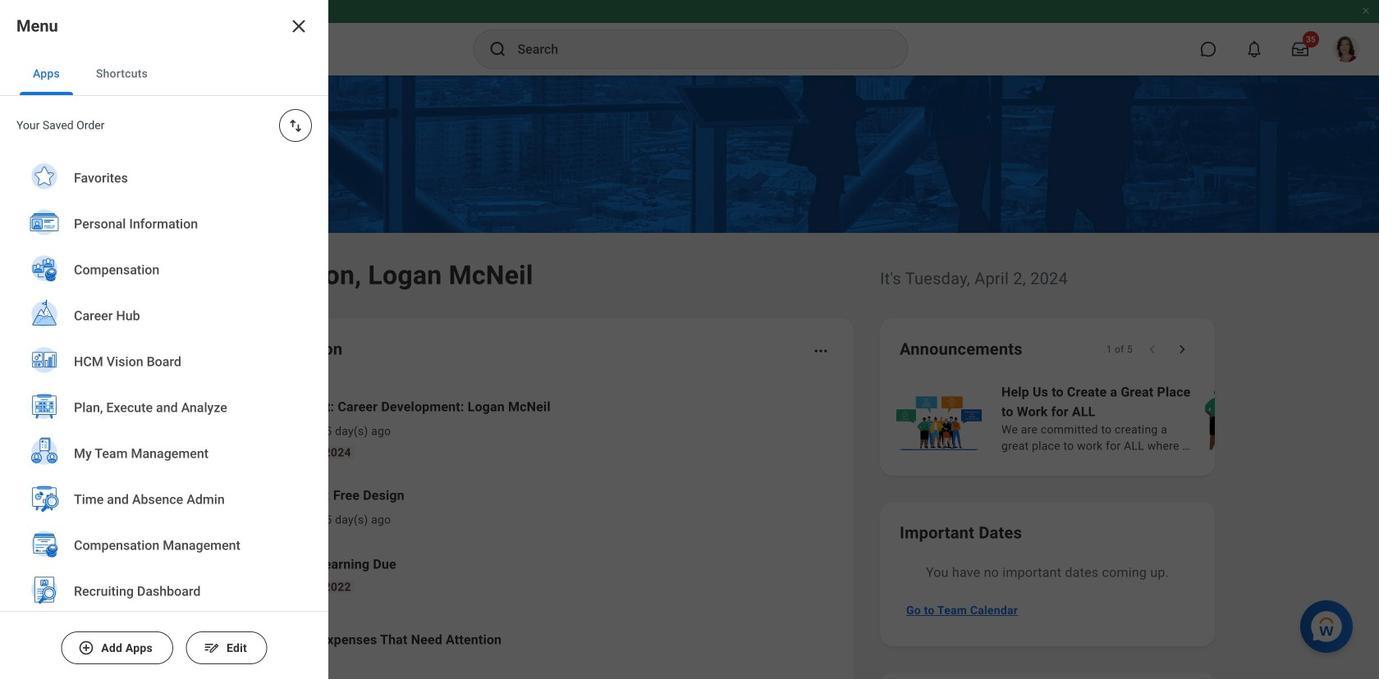 Task type: locate. For each thing, give the bounding box(es) containing it.
status
[[1106, 343, 1133, 356]]

chevron left small image
[[1144, 341, 1161, 358]]

main content
[[0, 76, 1379, 680]]

search image
[[488, 39, 508, 59]]

banner
[[0, 0, 1379, 76]]

inbox image
[[208, 416, 232, 441]]

tab list
[[0, 53, 328, 96]]

x image
[[289, 16, 309, 36]]

inbox image
[[208, 495, 232, 520]]

list
[[0, 155, 328, 680], [893, 381, 1379, 456], [184, 384, 834, 673]]



Task type: describe. For each thing, give the bounding box(es) containing it.
dashboard expenses image
[[208, 628, 232, 653]]

profile logan mcneil element
[[1323, 31, 1369, 67]]

global navigation dialog
[[0, 0, 328, 680]]

chevron right small image
[[1174, 341, 1190, 358]]

plus circle image
[[78, 640, 95, 657]]

close environment banner image
[[1361, 6, 1371, 16]]

inbox large image
[[1292, 41, 1309, 57]]

sort image
[[287, 117, 304, 134]]

notifications large image
[[1246, 41, 1263, 57]]

text edit image
[[203, 640, 220, 657]]



Task type: vqa. For each thing, say whether or not it's contained in the screenshot.
sort Image
yes



